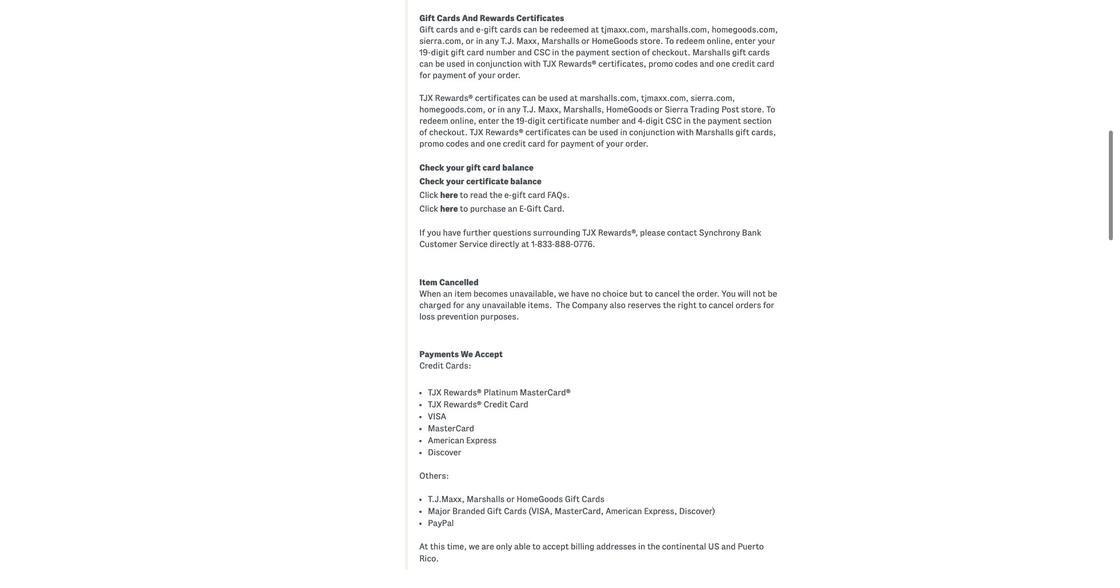 Task type: describe. For each thing, give the bounding box(es) containing it.
promo inside tjx rewards® certificates can be used at marshalls.com, tjmaxx.com, sierra.com, homegoods.com, or in any t.j. maxx, marshalls, homegoods or sierra trading post store. to redeem online, enter the 19-digit certificate number and 4-digit csc in the payment section of checkout. tjx rewards® certificates can be used in conjunction with marshalls gift cards, promo codes and one credit card for payment of your order.
[[419, 140, 444, 149]]

mastercard
[[428, 424, 474, 434]]

1 click from the top
[[419, 191, 438, 200]]

2 horizontal spatial cards
[[582, 495, 604, 504]]

and down checkout. marshalls
[[700, 60, 714, 69]]

any inside gift cards and rewards certificates gift cards and e-gift cards can be redeemed at tjmaxx.com, marshalls.com, homegoods.com, sierra.com, or in any t.j. maxx, marshalls or homegoods store. to redeem online, enter your 19-digit gift card number and csc in the payment section of checkout. marshalls gift cards can be used in conjunction with tjx rewards® certificates, promo codes and one credit card for payment of your order.
[[485, 37, 499, 46]]

the down "trading"
[[693, 117, 706, 126]]

be down "certificates"
[[539, 25, 549, 34]]

or inside gift cards and rewards certificates gift cards and e-gift cards can be redeemed at tjmaxx.com, marshalls.com, homegoods.com, sierra.com, or in any t.j. maxx, marshalls or homegoods store. to redeem online, enter your 19-digit gift card number and csc in the payment section of checkout. marshalls gift cards can be used in conjunction with tjx rewards® certificates, promo codes and one credit card for payment of your order.
[[581, 37, 590, 46]]

item cancelled when an item becomes unavailable, we have no choice but to cancel the order. you will not be charged for any unavailable items.  the company also reserves the right to cancel orders for loss prevention purposes.
[[419, 278, 777, 322]]

to right right
[[699, 301, 707, 310]]

marshalls,
[[563, 105, 604, 114]]

sierra.com, or
[[419, 37, 474, 46]]

express,
[[644, 507, 677, 516]]

0 vertical spatial cancel
[[655, 290, 680, 299]]

credit inside tjx rewards® platinum mastercard® tjx rewards® credit card visa mastercard american express discover
[[484, 400, 508, 410]]

redeem inside tjx rewards® certificates can be used at marshalls.com, tjmaxx.com, sierra.com, homegoods.com, or in any t.j. maxx, marshalls, homegoods or sierra trading post store. to redeem online, enter the 19-digit certificate number and 4-digit csc in the payment section of checkout. tjx rewards® certificates can be used in conjunction with marshalls gift cards, promo codes and one credit card for payment of your order.
[[419, 117, 448, 126]]

service
[[459, 240, 488, 249]]

and up check your gift card balance link
[[471, 140, 485, 149]]

choice
[[603, 290, 628, 299]]

and inside at this time, we are only able to accept billing addresses in the continental us and puerto rico.
[[721, 543, 736, 552]]

directly
[[490, 240, 519, 249]]

cards inside gift cards and rewards certificates gift cards and e-gift cards can be redeemed at tjmaxx.com, marshalls.com, homegoods.com, sierra.com, or in any t.j. maxx, marshalls or homegoods store. to redeem online, enter your 19-digit gift card number and csc in the payment section of checkout. marshalls gift cards can be used in conjunction with tjx rewards® certificates, promo codes and one credit card for payment of your order.
[[437, 14, 460, 23]]

store. inside tjx rewards® certificates can be used at marshalls.com, tjmaxx.com, sierra.com, homegoods.com, or in any t.j. maxx, marshalls, homegoods or sierra trading post store. to redeem online, enter the 19-digit certificate number and 4-digit csc in the payment section of checkout. tjx rewards® certificates can be used in conjunction with marshalls gift cards, promo codes and one credit card for payment of your order.
[[741, 105, 764, 114]]

cards,
[[751, 128, 776, 137]]

discover
[[428, 448, 461, 457]]

be down with
[[538, 94, 547, 103]]

tjx inside if you have further questions surrounding tjx rewards®, please contact synchrony bank customer service directly at 1-833-888-0776.
[[582, 229, 596, 238]]

accept
[[475, 350, 503, 360]]

tjx inside gift cards and rewards certificates gift cards and e-gift cards can be redeemed at tjmaxx.com, marshalls.com, homegoods.com, sierra.com, or in any t.j. maxx, marshalls or homegoods store. to redeem online, enter your 19-digit gift card number and csc in the payment section of checkout. marshalls gift cards can be used in conjunction with tjx rewards® certificates, promo codes and one credit card for payment of your order.
[[543, 60, 556, 69]]

homegoods inside gift cards and rewards certificates gift cards and e-gift cards can be redeemed at tjmaxx.com, marshalls.com, homegoods.com, sierra.com, or in any t.j. maxx, marshalls or homegoods store. to redeem online, enter your 19-digit gift card number and csc in the payment section of checkout. marshalls gift cards can be used in conjunction with tjx rewards® certificates, promo codes and one credit card for payment of your order.
[[592, 37, 638, 46]]

certificates,
[[598, 60, 646, 69]]

synchrony
[[699, 229, 740, 238]]

1 vertical spatial cancel
[[709, 301, 734, 310]]

credit inside payments we accept credit cards:
[[419, 362, 444, 371]]

at this time, we are only able to accept billing addresses in the continental us and puerto rico.
[[419, 543, 764, 564]]

with marshalls
[[677, 128, 734, 137]]

contact
[[667, 229, 697, 238]]

prevention
[[437, 312, 478, 322]]

gift down sierra.com, or
[[451, 48, 465, 57]]

e-
[[519, 205, 527, 214]]

rico.
[[419, 555, 439, 564]]

checkout. marshalls
[[652, 48, 730, 57]]

others:
[[419, 472, 449, 481]]

mastercard®
[[520, 388, 571, 398]]

faqs.
[[547, 191, 570, 200]]

rewards® up homegoods.com, or on the top left of the page
[[435, 94, 473, 103]]

conjunction inside gift cards and rewards certificates gift cards and e-gift cards can be redeemed at tjmaxx.com, marshalls.com, homegoods.com, sierra.com, or in any t.j. maxx, marshalls or homegoods store. to redeem online, enter your 19-digit gift card number and csc in the payment section of checkout. marshalls gift cards can be used in conjunction with tjx rewards® certificates, promo codes and one credit card for payment of your order.
[[476, 60, 522, 69]]

paypal
[[428, 519, 454, 528]]

e- inside check your gift card balance check your certificate balance click here to read the e-gift card faqs. click here to purchase an e-gift card.
[[504, 191, 512, 200]]

1 horizontal spatial certificates
[[525, 128, 570, 137]]

e- inside gift cards and rewards certificates gift cards and e-gift cards can be redeemed at tjmaxx.com, marshalls.com, homegoods.com, sierra.com, or in any t.j. maxx, marshalls or homegoods store. to redeem online, enter your 19-digit gift card number and csc in the payment section of checkout. marshalls gift cards can be used in conjunction with tjx rewards® certificates, promo codes and one credit card for payment of your order.
[[476, 25, 484, 34]]

rewards
[[480, 14, 514, 23]]

be down sierra.com, or
[[435, 60, 445, 69]]

trading
[[690, 105, 720, 114]]

can down sierra.com, or
[[419, 60, 433, 69]]

4-
[[638, 117, 646, 126]]

(visa,
[[529, 507, 553, 516]]

item
[[419, 278, 437, 287]]

and down the and
[[460, 25, 474, 34]]

read
[[470, 191, 488, 200]]

digit for gift
[[431, 48, 449, 57]]

gift up check your certificate balance link
[[466, 164, 481, 173]]

2 vertical spatial cards
[[504, 507, 527, 516]]

able
[[514, 543, 530, 552]]

one inside tjx rewards® certificates can be used at marshalls.com, tjmaxx.com, sierra.com, homegoods.com, or in any t.j. maxx, marshalls, homegoods or sierra trading post store. to redeem online, enter the 19-digit certificate number and 4-digit csc in the payment section of checkout. tjx rewards® certificates can be used in conjunction with marshalls gift cards, promo codes and one credit card for payment of your order.
[[487, 140, 501, 149]]

of down marshalls,
[[596, 140, 604, 149]]

but
[[629, 290, 643, 299]]

homegoods.com,
[[712, 25, 778, 34]]

american inside tjx rewards® platinum mastercard® tjx rewards® credit card visa mastercard american express discover
[[428, 436, 464, 445]]

maxx, inside tjx rewards® certificates can be used at marshalls.com, tjmaxx.com, sierra.com, homegoods.com, or in any t.j. maxx, marshalls, homegoods or sierra trading post store. to redeem online, enter the 19-digit certificate number and 4-digit csc in the payment section of checkout. tjx rewards® certificates can be used in conjunction with marshalls gift cards, promo codes and one credit card for payment of your order.
[[538, 105, 561, 114]]

you
[[427, 229, 441, 238]]

please
[[640, 229, 665, 238]]

order. inside tjx rewards® certificates can be used at marshalls.com, tjmaxx.com, sierra.com, homegoods.com, or in any t.j. maxx, marshalls, homegoods or sierra trading post store. to redeem online, enter the 19-digit certificate number and 4-digit csc in the payment section of checkout. tjx rewards® certificates can be used in conjunction with marshalls gift cards, promo codes and one credit card for payment of your order.
[[625, 140, 649, 149]]

sierra
[[665, 105, 688, 114]]

gift cards and rewards certificates gift cards and e-gift cards can be redeemed at tjmaxx.com, marshalls.com, homegoods.com, sierra.com, or in any t.j. maxx, marshalls or homegoods store. to redeem online, enter your 19-digit gift card number and csc in the payment section of checkout. marshalls gift cards can be used in conjunction with tjx rewards® certificates, promo codes and one credit card for payment of your order.
[[419, 14, 778, 80]]

to inside gift cards and rewards certificates gift cards and e-gift cards can be redeemed at tjmaxx.com, marshalls.com, homegoods.com, sierra.com, or in any t.j. maxx, marshalls or homegoods store. to redeem online, enter your 19-digit gift card number and csc in the payment section of checkout. marshalls gift cards can be used in conjunction with tjx rewards® certificates, promo codes and one credit card for payment of your order.
[[665, 37, 674, 46]]

can down with
[[522, 94, 536, 103]]

credit inside gift cards and rewards certificates gift cards and e-gift cards can be redeemed at tjmaxx.com, marshalls.com, homegoods.com, sierra.com, or in any t.j. maxx, marshalls or homegoods store. to redeem online, enter your 19-digit gift card number and csc in the payment section of checkout. marshalls gift cards can be used in conjunction with tjx rewards® certificates, promo codes and one credit card for payment of your order.
[[732, 60, 755, 69]]

cancelled
[[439, 278, 479, 287]]

and left 4-
[[622, 117, 636, 126]]

can down "certificates"
[[523, 25, 537, 34]]

mastercard,
[[555, 507, 604, 516]]

payment down marshalls,
[[561, 140, 594, 149]]

t.j.maxx,
[[428, 495, 465, 504]]

surrounding
[[533, 229, 580, 238]]

have inside "item cancelled when an item becomes unavailable, we have no choice but to cancel the order. you will not be charged for any unavailable items.  the company also reserves the right to cancel orders for loss prevention purposes."
[[571, 290, 589, 299]]

card.
[[543, 205, 565, 214]]

be inside "item cancelled when an item becomes unavailable, we have no choice but to cancel the order. you will not be charged for any unavailable items.  the company also reserves the right to cancel orders for loss prevention purposes."
[[768, 290, 777, 299]]

0 horizontal spatial cards
[[436, 25, 458, 34]]

gift down homegoods.com,
[[732, 48, 746, 57]]

2 click from the top
[[419, 205, 438, 214]]

csc inside gift cards and rewards certificates gift cards and e-gift cards can be redeemed at tjmaxx.com, marshalls.com, homegoods.com, sierra.com, or in any t.j. maxx, marshalls or homegoods store. to redeem online, enter your 19-digit gift card number and csc in the payment section of checkout. marshalls gift cards can be used in conjunction with tjx rewards® certificates, promo codes and one credit card for payment of your order.
[[534, 48, 550, 57]]

card
[[510, 400, 528, 410]]

homegoods inside the t.j.maxx, marshalls or homegoods gift cards major branded gift cards (visa, mastercard, american express, discover) paypal
[[517, 495, 563, 504]]

right
[[678, 301, 697, 310]]

company
[[572, 301, 608, 310]]

0776.
[[573, 240, 595, 249]]

2 horizontal spatial cards
[[748, 48, 770, 57]]

unavailable,
[[510, 290, 556, 299]]

also
[[610, 301, 626, 310]]

platinum
[[484, 388, 518, 398]]

rewards® down cards:
[[443, 388, 482, 398]]

bank
[[742, 229, 761, 238]]

0 vertical spatial balance
[[502, 164, 533, 173]]

no
[[591, 290, 601, 299]]

the left right
[[663, 301, 676, 310]]

2 here from the top
[[440, 205, 458, 214]]

csc inside tjx rewards® certificates can be used at marshalls.com, tjmaxx.com, sierra.com, homegoods.com, or in any t.j. maxx, marshalls, homegoods or sierra trading post store. to redeem online, enter the 19-digit certificate number and 4-digit csc in the payment section of checkout. tjx rewards® certificates can be used in conjunction with marshalls gift cards, promo codes and one credit card for payment of your order.
[[665, 117, 682, 126]]

at inside tjx rewards® certificates can be used at marshalls.com, tjmaxx.com, sierra.com, homegoods.com, or in any t.j. maxx, marshalls, homegoods or sierra trading post store. to redeem online, enter the 19-digit certificate number and 4-digit csc in the payment section of checkout. tjx rewards® certificates can be used in conjunction with marshalls gift cards, promo codes and one credit card for payment of your order.
[[570, 94, 578, 103]]

credit inside tjx rewards® certificates can be used at marshalls.com, tjmaxx.com, sierra.com, homegoods.com, or in any t.j. maxx, marshalls, homegoods or sierra trading post store. to redeem online, enter the 19-digit certificate number and 4-digit csc in the payment section of checkout. tjx rewards® certificates can be used in conjunction with marshalls gift cards, promo codes and one credit card for payment of your order.
[[503, 140, 526, 149]]

further
[[463, 229, 491, 238]]

customer
[[419, 240, 457, 249]]

the up right
[[682, 290, 695, 299]]

888-
[[555, 240, 573, 249]]

at inside gift cards and rewards certificates gift cards and e-gift cards can be redeemed at tjmaxx.com, marshalls.com, homegoods.com, sierra.com, or in any t.j. maxx, marshalls or homegoods store. to redeem online, enter your 19-digit gift card number and csc in the payment section of checkout. marshalls gift cards can be used in conjunction with tjx rewards® certificates, promo codes and one credit card for payment of your order.
[[591, 25, 599, 34]]

questions
[[493, 229, 531, 238]]

only
[[496, 543, 512, 552]]

loss
[[419, 312, 435, 322]]

continental
[[662, 543, 706, 552]]

1 here from the top
[[440, 191, 458, 200]]

tjx rewards® platinum mastercard® tjx rewards® credit card visa mastercard american express discover
[[428, 388, 571, 457]]

american inside the t.j.maxx, marshalls or homegoods gift cards major branded gift cards (visa, mastercard, american express, discover) paypal
[[606, 507, 642, 516]]

unavailable
[[482, 301, 526, 310]]

visa
[[428, 412, 446, 422]]

tjmaxx.com, inside tjx rewards® certificates can be used at marshalls.com, tjmaxx.com, sierra.com, homegoods.com, or in any t.j. maxx, marshalls, homegoods or sierra trading post store. to redeem online, enter the 19-digit certificate number and 4-digit csc in the payment section of checkout. tjx rewards® certificates can be used in conjunction with marshalls gift cards, promo codes and one credit card for payment of your order.
[[641, 94, 689, 103]]

checkout.
[[429, 128, 468, 137]]

are
[[481, 543, 494, 552]]

of left checkout.
[[419, 128, 427, 137]]

an inside check your gift card balance check your certificate balance click here to read the e-gift card faqs. click here to purchase an e-gift card.
[[508, 205, 517, 214]]

1 vertical spatial used
[[549, 94, 568, 103]]

express
[[466, 436, 496, 445]]

marshalls inside gift cards and rewards certificates gift cards and e-gift cards can be redeemed at tjmaxx.com, marshalls.com, homegoods.com, sierra.com, or in any t.j. maxx, marshalls or homegoods store. to redeem online, enter your 19-digit gift card number and csc in the payment section of checkout. marshalls gift cards can be used in conjunction with tjx rewards® certificates, promo codes and one credit card for payment of your order.
[[542, 37, 580, 46]]

gift down rewards
[[484, 25, 498, 34]]

1 vertical spatial balance
[[510, 177, 542, 186]]

item
[[454, 290, 472, 299]]

one inside gift cards and rewards certificates gift cards and e-gift cards can be redeemed at tjmaxx.com, marshalls.com, homegoods.com, sierra.com, or in any t.j. maxx, marshalls or homegoods store. to redeem online, enter your 19-digit gift card number and csc in the payment section of checkout. marshalls gift cards can be used in conjunction with tjx rewards® certificates, promo codes and one credit card for payment of your order.
[[716, 60, 730, 69]]

codes inside tjx rewards® certificates can be used at marshalls.com, tjmaxx.com, sierra.com, homegoods.com, or in any t.j. maxx, marshalls, homegoods or sierra trading post store. to redeem online, enter the 19-digit certificate number and 4-digit csc in the payment section of checkout. tjx rewards® certificates can be used in conjunction with marshalls gift cards, promo codes and one credit card for payment of your order.
[[446, 140, 469, 149]]

digit for used
[[646, 117, 663, 126]]

you
[[722, 290, 736, 299]]

for up "prevention"
[[453, 301, 464, 310]]

to left read
[[460, 191, 468, 200]]

reserves
[[628, 301, 661, 310]]

this
[[430, 543, 445, 552]]

1 horizontal spatial cards
[[500, 25, 521, 34]]

1 here link from the top
[[440, 191, 458, 200]]



Task type: locate. For each thing, give the bounding box(es) containing it.
conjunction down 4-
[[629, 128, 675, 137]]

codes inside gift cards and rewards certificates gift cards and e-gift cards can be redeemed at tjmaxx.com, marshalls.com, homegoods.com, sierra.com, or in any t.j. maxx, marshalls or homegoods store. to redeem online, enter your 19-digit gift card number and csc in the payment section of checkout. marshalls gift cards can be used in conjunction with tjx rewards® certificates, promo codes and one credit card for payment of your order.
[[675, 60, 698, 69]]

0 horizontal spatial store.
[[640, 37, 663, 46]]

when
[[419, 290, 441, 299]]

credit down payments
[[419, 362, 444, 371]]

in inside at this time, we are only able to accept billing addresses in the continental us and puerto rico.
[[638, 543, 645, 552]]

or inside the t.j.maxx, marshalls or homegoods gift cards major branded gift cards (visa, mastercard, american express, discover) paypal
[[506, 495, 515, 504]]

payment down sierra.com, or
[[433, 71, 466, 80]]

0 horizontal spatial promo
[[419, 140, 444, 149]]

the left continental
[[647, 543, 660, 552]]

store. up certificates,
[[640, 37, 663, 46]]

0 horizontal spatial we
[[469, 543, 480, 552]]

1 horizontal spatial to
[[766, 105, 775, 114]]

here link
[[440, 191, 458, 200], [440, 205, 458, 214]]

for inside tjx rewards® certificates can be used at marshalls.com, tjmaxx.com, sierra.com, homegoods.com, or in any t.j. maxx, marshalls, homegoods or sierra trading post store. to redeem online, enter the 19-digit certificate number and 4-digit csc in the payment section of checkout. tjx rewards® certificates can be used in conjunction with marshalls gift cards, promo codes and one credit card for payment of your order.
[[547, 140, 559, 149]]

1 vertical spatial e-
[[504, 191, 512, 200]]

0 horizontal spatial marshalls.com,
[[580, 94, 639, 103]]

1 vertical spatial any
[[507, 105, 521, 114]]

0 vertical spatial to
[[665, 37, 674, 46]]

time,
[[447, 543, 467, 552]]

1 horizontal spatial american
[[606, 507, 642, 516]]

1 vertical spatial here
[[440, 205, 458, 214]]

2 horizontal spatial used
[[599, 128, 618, 137]]

1 horizontal spatial order.
[[625, 140, 649, 149]]

section inside tjx rewards® certificates can be used at marshalls.com, tjmaxx.com, sierra.com, homegoods.com, or in any t.j. maxx, marshalls, homegoods or sierra trading post store. to redeem online, enter the 19-digit certificate number and 4-digit csc in the payment section of checkout. tjx rewards® certificates can be used in conjunction with marshalls gift cards, promo codes and one credit card for payment of your order.
[[743, 117, 772, 126]]

american up discover
[[428, 436, 464, 445]]

19-
[[419, 48, 431, 57], [516, 117, 528, 126]]

1 check from the top
[[419, 164, 444, 173]]

redeem inside gift cards and rewards certificates gift cards and e-gift cards can be redeemed at tjmaxx.com, marshalls.com, homegoods.com, sierra.com, or in any t.j. maxx, marshalls or homegoods store. to redeem online, enter your 19-digit gift card number and csc in the payment section of checkout. marshalls gift cards can be used in conjunction with tjx rewards® certificates, promo codes and one credit card for payment of your order.
[[676, 37, 705, 46]]

0 horizontal spatial certificate
[[466, 177, 508, 186]]

card
[[467, 48, 484, 57], [757, 60, 774, 69], [528, 140, 545, 149], [483, 164, 500, 173], [528, 191, 545, 200]]

credit up check your gift card balance link
[[503, 140, 526, 149]]

the
[[556, 301, 570, 310]]

balance
[[502, 164, 533, 173], [510, 177, 542, 186]]

0 horizontal spatial credit
[[503, 140, 526, 149]]

gift inside tjx rewards® certificates can be used at marshalls.com, tjmaxx.com, sierra.com, homegoods.com, or in any t.j. maxx, marshalls, homegoods or sierra trading post store. to redeem online, enter the 19-digit certificate number and 4-digit csc in the payment section of checkout. tjx rewards® certificates can be used in conjunction with marshalls gift cards, promo codes and one credit card for payment of your order.
[[736, 128, 749, 137]]

can down marshalls,
[[572, 128, 586, 137]]

your inside tjx rewards® certificates can be used at marshalls.com, tjmaxx.com, sierra.com, homegoods.com, or in any t.j. maxx, marshalls, homegoods or sierra trading post store. to redeem online, enter the 19-digit certificate number and 4-digit csc in the payment section of checkout. tjx rewards® certificates can be used in conjunction with marshalls gift cards, promo codes and one credit card for payment of your order.
[[606, 140, 624, 149]]

0 horizontal spatial e-
[[476, 25, 484, 34]]

american up 'addresses'
[[606, 507, 642, 516]]

section up certificates,
[[611, 48, 640, 57]]

redeem up checkout.
[[419, 117, 448, 126]]

0 vertical spatial any
[[485, 37, 499, 46]]

1 vertical spatial have
[[571, 290, 589, 299]]

addresses
[[596, 543, 636, 552]]

0 vertical spatial certificates
[[475, 94, 520, 103]]

1 vertical spatial store.
[[741, 105, 764, 114]]

1 vertical spatial certificate
[[466, 177, 508, 186]]

19- inside gift cards and rewards certificates gift cards and e-gift cards can be redeemed at tjmaxx.com, marshalls.com, homegoods.com, sierra.com, or in any t.j. maxx, marshalls or homegoods store. to redeem online, enter your 19-digit gift card number and csc in the payment section of checkout. marshalls gift cards can be used in conjunction with tjx rewards® certificates, promo codes and one credit card for payment of your order.
[[419, 48, 431, 57]]

homegoods up the (visa,
[[517, 495, 563, 504]]

csc
[[534, 48, 550, 57], [665, 117, 682, 126]]

branded
[[452, 507, 485, 516]]

enter down homegoods.com, or on the top left of the page
[[478, 117, 499, 126]]

1 vertical spatial we
[[469, 543, 480, 552]]

cards
[[437, 14, 460, 23], [582, 495, 604, 504], [504, 507, 527, 516]]

marshalls.com, up marshalls,
[[580, 94, 639, 103]]

tjmaxx.com, up the 'sierra'
[[641, 94, 689, 103]]

homegoods
[[592, 37, 638, 46], [606, 105, 652, 114], [517, 495, 563, 504]]

have up company
[[571, 290, 589, 299]]

any down "item"
[[466, 301, 480, 310]]

online, inside gift cards and rewards certificates gift cards and e-gift cards can be redeemed at tjmaxx.com, marshalls.com, homegoods.com, sierra.com, or in any t.j. maxx, marshalls or homegoods store. to redeem online, enter your 19-digit gift card number and csc in the payment section of checkout. marshalls gift cards can be used in conjunction with tjx rewards® certificates, promo codes and one credit card for payment of your order.
[[707, 37, 733, 46]]

0 vertical spatial we
[[558, 290, 569, 299]]

1 vertical spatial conjunction
[[629, 128, 675, 137]]

check
[[419, 164, 444, 173], [419, 177, 444, 186]]

credit down homegoods.com,
[[732, 60, 755, 69]]

t.j.maxx, marshalls or homegoods gift cards major branded gift cards (visa, mastercard, american express, discover) paypal
[[428, 495, 715, 528]]

0 vertical spatial used
[[446, 60, 465, 69]]

1 horizontal spatial redeem
[[676, 37, 705, 46]]

we up the at the bottom
[[558, 290, 569, 299]]

or
[[581, 37, 590, 46], [654, 105, 663, 114], [506, 495, 515, 504]]

1 horizontal spatial csc
[[665, 117, 682, 126]]

homegoods.com, or
[[419, 105, 496, 114]]

online, down homegoods.com,
[[707, 37, 733, 46]]

1 horizontal spatial or
[[581, 37, 590, 46]]

credit
[[419, 362, 444, 371], [484, 400, 508, 410]]

to
[[665, 37, 674, 46], [766, 105, 775, 114]]

2 check from the top
[[419, 177, 444, 186]]

0 horizontal spatial redeem
[[419, 117, 448, 126]]

any
[[485, 37, 499, 46], [507, 105, 521, 114], [466, 301, 480, 310]]

for inside gift cards and rewards certificates gift cards and e-gift cards can be redeemed at tjmaxx.com, marshalls.com, homegoods.com, sierra.com, or in any t.j. maxx, marshalls or homegoods store. to redeem online, enter your 19-digit gift card number and csc in the payment section of checkout. marshalls gift cards can be used in conjunction with tjx rewards® certificates, promo codes and one credit card for payment of your order.
[[419, 71, 431, 80]]

at right redeemed
[[591, 25, 599, 34]]

of up certificates,
[[642, 48, 650, 57]]

or inside tjx rewards® certificates can be used at marshalls.com, tjmaxx.com, sierra.com, homegoods.com, or in any t.j. maxx, marshalls, homegoods or sierra trading post store. to redeem online, enter the 19-digit certificate number and 4-digit csc in the payment section of checkout. tjx rewards® certificates can be used in conjunction with marshalls gift cards, promo codes and one credit card for payment of your order.
[[654, 105, 663, 114]]

enter
[[735, 37, 756, 46], [478, 117, 499, 126]]

maxx, left marshalls,
[[538, 105, 561, 114]]

and up with
[[517, 48, 532, 57]]

gift left cards,
[[736, 128, 749, 137]]

digit inside gift cards and rewards certificates gift cards and e-gift cards can be redeemed at tjmaxx.com, marshalls.com, homegoods.com, sierra.com, or in any t.j. maxx, marshalls or homegoods store. to redeem online, enter your 19-digit gift card number and csc in the payment section of checkout. marshalls gift cards can be used in conjunction with tjx rewards® certificates, promo codes and one credit card for payment of your order.
[[431, 48, 449, 57]]

certificate inside tjx rewards® certificates can be used at marshalls.com, tjmaxx.com, sierra.com, homegoods.com, or in any t.j. maxx, marshalls, homegoods or sierra trading post store. to redeem online, enter the 19-digit certificate number and 4-digit csc in the payment section of checkout. tjx rewards® certificates can be used in conjunction with marshalls gift cards, promo codes and one credit card for payment of your order.
[[548, 117, 588, 126]]

for down not
[[763, 301, 774, 310]]

tjmaxx.com,
[[601, 25, 649, 34], [641, 94, 689, 103]]

0 horizontal spatial enter
[[478, 117, 499, 126]]

payment down post
[[708, 117, 741, 126]]

enter inside gift cards and rewards certificates gift cards and e-gift cards can be redeemed at tjmaxx.com, marshalls.com, homegoods.com, sierra.com, or in any t.j. maxx, marshalls or homegoods store. to redeem online, enter your 19-digit gift card number and csc in the payment section of checkout. marshalls gift cards can be used in conjunction with tjx rewards® certificates, promo codes and one credit card for payment of your order.
[[735, 37, 756, 46]]

2 here link from the top
[[440, 205, 458, 214]]

2 horizontal spatial any
[[507, 105, 521, 114]]

certificates
[[475, 94, 520, 103], [525, 128, 570, 137]]

with
[[524, 60, 541, 69]]

gift inside check your gift card balance check your certificate balance click here to read the e-gift card faqs. click here to purchase an e-gift card.
[[527, 205, 541, 214]]

here link up you at the left of page
[[440, 205, 458, 214]]

any inside tjx rewards® certificates can be used at marshalls.com, tjmaxx.com, sierra.com, homegoods.com, or in any t.j. maxx, marshalls, homegoods or sierra trading post store. to redeem online, enter the 19-digit certificate number and 4-digit csc in the payment section of checkout. tjx rewards® certificates can be used in conjunction with marshalls gift cards, promo codes and one credit card for payment of your order.
[[507, 105, 521, 114]]

we inside at this time, we are only able to accept billing addresses in the continental us and puerto rico.
[[469, 543, 480, 552]]

0 vertical spatial marshalls.com,
[[650, 25, 710, 34]]

if you have further questions surrounding tjx rewards®, please contact synchrony bank customer service directly at 1-833-888-0776.
[[419, 229, 761, 249]]

the inside check your gift card balance check your certificate balance click here to read the e-gift card faqs. click here to purchase an e-gift card.
[[489, 191, 502, 200]]

1 horizontal spatial one
[[716, 60, 730, 69]]

1 vertical spatial here link
[[440, 205, 458, 214]]

certificate inside check your gift card balance check your certificate balance click here to read the e-gift card faqs. click here to purchase an e-gift card.
[[466, 177, 508, 186]]

1 vertical spatial certificates
[[525, 128, 570, 137]]

0 horizontal spatial have
[[443, 229, 461, 238]]

sierra.com,
[[691, 94, 735, 103]]

payments
[[419, 350, 459, 360]]

1 vertical spatial to
[[766, 105, 775, 114]]

redeem
[[676, 37, 705, 46], [419, 117, 448, 126]]

1 vertical spatial click
[[419, 205, 438, 214]]

1 vertical spatial redeem
[[419, 117, 448, 126]]

your
[[758, 37, 775, 46], [478, 71, 496, 80], [606, 140, 624, 149], [446, 164, 464, 173], [446, 177, 464, 186]]

enter inside tjx rewards® certificates can be used at marshalls.com, tjmaxx.com, sierra.com, homegoods.com, or in any t.j. maxx, marshalls, homegoods or sierra trading post store. to redeem online, enter the 19-digit certificate number and 4-digit csc in the payment section of checkout. tjx rewards® certificates can be used in conjunction with marshalls gift cards, promo codes and one credit card for payment of your order.
[[478, 117, 499, 126]]

1 vertical spatial credit
[[484, 400, 508, 410]]

t.j. inside tjx rewards® certificates can be used at marshalls.com, tjmaxx.com, sierra.com, homegoods.com, or in any t.j. maxx, marshalls, homegoods or sierra trading post store. to redeem online, enter the 19-digit certificate number and 4-digit csc in the payment section of checkout. tjx rewards® certificates can be used in conjunction with marshalls gift cards, promo codes and one credit card for payment of your order.
[[523, 105, 536, 114]]

redeem up checkout. marshalls
[[676, 37, 705, 46]]

1-
[[531, 240, 537, 249]]

0 vertical spatial check
[[419, 164, 444, 173]]

or down redeemed
[[581, 37, 590, 46]]

e-
[[476, 25, 484, 34], [504, 191, 512, 200]]

cards up the mastercard,
[[582, 495, 604, 504]]

to left purchase in the top left of the page
[[460, 205, 468, 214]]

certificates up homegoods.com, or on the top left of the page
[[475, 94, 520, 103]]

here up you at the left of page
[[440, 205, 458, 214]]

0 horizontal spatial at
[[521, 240, 529, 249]]

check your gift card balance link
[[419, 164, 533, 173]]

1 horizontal spatial any
[[485, 37, 499, 46]]

0 vertical spatial an
[[508, 205, 517, 214]]

discover)
[[679, 507, 715, 516]]

1 vertical spatial csc
[[665, 117, 682, 126]]

homegoods up 4-
[[606, 105, 652, 114]]

marshalls up branded
[[467, 495, 505, 504]]

0 vertical spatial tjmaxx.com,
[[601, 25, 649, 34]]

we left are
[[469, 543, 480, 552]]

rewards®,
[[598, 229, 638, 238]]

the down redeemed
[[561, 48, 574, 57]]

0 vertical spatial one
[[716, 60, 730, 69]]

balance up check your certificate balance link
[[502, 164, 533, 173]]

marshalls.com,
[[650, 25, 710, 34], [580, 94, 639, 103]]

any inside "item cancelled when an item becomes unavailable, we have no choice but to cancel the order. you will not be charged for any unavailable items.  the company also reserves the right to cancel orders for loss prevention purposes."
[[466, 301, 480, 310]]

order. inside "item cancelled when an item becomes unavailable, we have no choice but to cancel the order. you will not be charged for any unavailable items.  the company also reserves the right to cancel orders for loss prevention purposes."
[[697, 290, 720, 299]]

0 vertical spatial promo
[[648, 60, 673, 69]]

payments we accept credit cards:
[[419, 350, 503, 371]]

833-
[[537, 240, 555, 249]]

have inside if you have further questions surrounding tjx rewards®, please contact synchrony bank customer service directly at 1-833-888-0776.
[[443, 229, 461, 238]]

be right not
[[768, 290, 777, 299]]

cards down rewards
[[500, 25, 521, 34]]

tjmaxx.com, inside gift cards and rewards certificates gift cards and e-gift cards can be redeemed at tjmaxx.com, marshalls.com, homegoods.com, sierra.com, or in any t.j. maxx, marshalls or homegoods store. to redeem online, enter your 19-digit gift card number and csc in the payment section of checkout. marshalls gift cards can be used in conjunction with tjx rewards® certificates, promo codes and one credit card for payment of your order.
[[601, 25, 649, 34]]

card inside tjx rewards® certificates can be used at marshalls.com, tjmaxx.com, sierra.com, homegoods.com, or in any t.j. maxx, marshalls, homegoods or sierra trading post store. to redeem online, enter the 19-digit certificate number and 4-digit csc in the payment section of checkout. tjx rewards® certificates can be used in conjunction with marshalls gift cards, promo codes and one credit card for payment of your order.
[[528, 140, 545, 149]]

us
[[708, 543, 719, 552]]

0 vertical spatial cards
[[437, 14, 460, 23]]

tjmaxx.com, up certificates,
[[601, 25, 649, 34]]

marshalls down redeemed
[[542, 37, 580, 46]]

at inside if you have further questions surrounding tjx rewards®, please contact synchrony bank customer service directly at 1-833-888-0776.
[[521, 240, 529, 249]]

0 horizontal spatial one
[[487, 140, 501, 149]]

marshalls.com, inside gift cards and rewards certificates gift cards and e-gift cards can be redeemed at tjmaxx.com, marshalls.com, homegoods.com, sierra.com, or in any t.j. maxx, marshalls or homegoods store. to redeem online, enter your 19-digit gift card number and csc in the payment section of checkout. marshalls gift cards can be used in conjunction with tjx rewards® certificates, promo codes and one credit card for payment of your order.
[[650, 25, 710, 34]]

2 vertical spatial or
[[506, 495, 515, 504]]

payment up certificates,
[[576, 48, 609, 57]]

marshalls inside the t.j.maxx, marshalls or homegoods gift cards major branded gift cards (visa, mastercard, american express, discover) paypal
[[467, 495, 505, 504]]

online, inside tjx rewards® certificates can be used at marshalls.com, tjmaxx.com, sierra.com, homegoods.com, or in any t.j. maxx, marshalls, homegoods or sierra trading post store. to redeem online, enter the 19-digit certificate number and 4-digit csc in the payment section of checkout. tjx rewards® certificates can be used in conjunction with marshalls gift cards, promo codes and one credit card for payment of your order.
[[450, 117, 476, 126]]

tjx rewards® certificates can be used at marshalls.com, tjmaxx.com, sierra.com, homegoods.com, or in any t.j. maxx, marshalls, homegoods or sierra trading post store. to redeem online, enter the 19-digit certificate number and 4-digit csc in the payment section of checkout. tjx rewards® certificates can be used in conjunction with marshalls gift cards, promo codes and one credit card for payment of your order.
[[419, 94, 776, 149]]

1 vertical spatial marshalls.com,
[[580, 94, 639, 103]]

orders
[[736, 301, 761, 310]]

1 vertical spatial tjmaxx.com,
[[641, 94, 689, 103]]

here link left read
[[440, 191, 458, 200]]

2 vertical spatial homegoods
[[517, 495, 563, 504]]

cards left the and
[[437, 14, 460, 23]]

0 vertical spatial enter
[[735, 37, 756, 46]]

promo
[[648, 60, 673, 69], [419, 140, 444, 149]]

cards left the (visa,
[[504, 507, 527, 516]]

online,
[[707, 37, 733, 46], [450, 117, 476, 126]]

number inside gift cards and rewards certificates gift cards and e-gift cards can be redeemed at tjmaxx.com, marshalls.com, homegoods.com, sierra.com, or in any t.j. maxx, marshalls or homegoods store. to redeem online, enter your 19-digit gift card number and csc in the payment section of checkout. marshalls gift cards can be used in conjunction with tjx rewards® certificates, promo codes and one credit card for payment of your order.
[[486, 48, 516, 57]]

store. right post
[[741, 105, 764, 114]]

1 vertical spatial codes
[[446, 140, 469, 149]]

1 horizontal spatial have
[[571, 290, 589, 299]]

to inside at this time, we are only able to accept billing addresses in the continental us and puerto rico.
[[532, 543, 541, 552]]

0 vertical spatial csc
[[534, 48, 550, 57]]

0 horizontal spatial digit
[[431, 48, 449, 57]]

promo down checkout.
[[419, 140, 444, 149]]

gift up e-
[[512, 191, 526, 200]]

number inside tjx rewards® certificates can be used at marshalls.com, tjmaxx.com, sierra.com, homegoods.com, or in any t.j. maxx, marshalls, homegoods or sierra trading post store. to redeem online, enter the 19-digit certificate number and 4-digit csc in the payment section of checkout. tjx rewards® certificates can be used in conjunction with marshalls gift cards, promo codes and one credit card for payment of your order.
[[590, 117, 620, 126]]

codes down checkout.
[[446, 140, 469, 149]]

0 horizontal spatial to
[[665, 37, 674, 46]]

the inside at this time, we are only able to accept billing addresses in the continental us and puerto rico.
[[647, 543, 660, 552]]

0 horizontal spatial order.
[[498, 71, 521, 80]]

and right us
[[721, 543, 736, 552]]

certificates
[[516, 14, 564, 23]]

0 horizontal spatial marshalls
[[467, 495, 505, 504]]

2 vertical spatial any
[[466, 301, 480, 310]]

enter down homegoods.com,
[[735, 37, 756, 46]]

balance up e-
[[510, 177, 542, 186]]

t.j. down rewards
[[501, 37, 514, 46]]

used inside gift cards and rewards certificates gift cards and e-gift cards can be redeemed at tjmaxx.com, marshalls.com, homegoods.com, sierra.com, or in any t.j. maxx, marshalls or homegoods store. to redeem online, enter your 19-digit gift card number and csc in the payment section of checkout. marshalls gift cards can be used in conjunction with tjx rewards® certificates, promo codes and one credit card for payment of your order.
[[446, 60, 465, 69]]

maxx,
[[516, 37, 540, 46], [538, 105, 561, 114]]

1 vertical spatial online,
[[450, 117, 476, 126]]

or left the 'sierra'
[[654, 105, 663, 114]]

2 vertical spatial used
[[599, 128, 618, 137]]

to up reserves
[[645, 290, 653, 299]]

used
[[446, 60, 465, 69], [549, 94, 568, 103], [599, 128, 618, 137]]

store. inside gift cards and rewards certificates gift cards and e-gift cards can be redeemed at tjmaxx.com, marshalls.com, homegoods.com, sierra.com, or in any t.j. maxx, marshalls or homegoods store. to redeem online, enter your 19-digit gift card number and csc in the payment section of checkout. marshalls gift cards can be used in conjunction with tjx rewards® certificates, promo codes and one credit card for payment of your order.
[[640, 37, 663, 46]]

0 vertical spatial or
[[581, 37, 590, 46]]

to up cards,
[[766, 105, 775, 114]]

cancel
[[655, 290, 680, 299], [709, 301, 734, 310]]

purposes.
[[480, 312, 519, 322]]

1 vertical spatial t.j.
[[523, 105, 536, 114]]

1 vertical spatial promo
[[419, 140, 444, 149]]

major
[[428, 507, 450, 516]]

at left 1-
[[521, 240, 529, 249]]

1 horizontal spatial codes
[[675, 60, 698, 69]]

1 horizontal spatial digit
[[528, 117, 546, 126]]

one down checkout. marshalls
[[716, 60, 730, 69]]

1 vertical spatial 19-
[[516, 117, 528, 126]]

can
[[523, 25, 537, 34], [419, 60, 433, 69], [522, 94, 536, 103], [572, 128, 586, 137]]

be
[[539, 25, 549, 34], [435, 60, 445, 69], [538, 94, 547, 103], [588, 128, 598, 137], [768, 290, 777, 299]]

be down marshalls,
[[588, 128, 598, 137]]

any down rewards
[[485, 37, 499, 46]]

1 horizontal spatial an
[[508, 205, 517, 214]]

maxx, inside gift cards and rewards certificates gift cards and e-gift cards can be redeemed at tjmaxx.com, marshalls.com, homegoods.com, sierra.com, or in any t.j. maxx, marshalls or homegoods store. to redeem online, enter your 19-digit gift card number and csc in the payment section of checkout. marshalls gift cards can be used in conjunction with tjx rewards® certificates, promo codes and one credit card for payment of your order.
[[516, 37, 540, 46]]

not
[[753, 290, 766, 299]]

0 horizontal spatial cards
[[437, 14, 460, 23]]

puerto
[[738, 543, 764, 552]]

accept
[[542, 543, 569, 552]]

cards up sierra.com, or
[[436, 25, 458, 34]]

cards:
[[445, 362, 471, 371]]

rewards® up mastercard
[[443, 400, 482, 410]]

1 vertical spatial one
[[487, 140, 501, 149]]

online, down homegoods.com, or on the top left of the page
[[450, 117, 476, 126]]

1 vertical spatial credit
[[503, 140, 526, 149]]

used up marshalls,
[[549, 94, 568, 103]]

t.j.
[[501, 37, 514, 46], [523, 105, 536, 114]]

0 horizontal spatial american
[[428, 436, 464, 445]]

0 vertical spatial at
[[591, 25, 599, 34]]

to inside tjx rewards® certificates can be used at marshalls.com, tjmaxx.com, sierra.com, homegoods.com, or in any t.j. maxx, marshalls, homegoods or sierra trading post store. to redeem online, enter the 19-digit certificate number and 4-digit csc in the payment section of checkout. tjx rewards® certificates can be used in conjunction with marshalls gift cards, promo codes and one credit card for payment of your order.
[[766, 105, 775, 114]]

promo down checkout. marshalls
[[648, 60, 673, 69]]

rewards® up check your gift card balance link
[[485, 128, 523, 137]]

1 horizontal spatial at
[[570, 94, 578, 103]]

2 vertical spatial order.
[[697, 290, 720, 299]]

t.j. inside gift cards and rewards certificates gift cards and e-gift cards can be redeemed at tjmaxx.com, marshalls.com, homegoods.com, sierra.com, or in any t.j. maxx, marshalls or homegoods store. to redeem online, enter your 19-digit gift card number and csc in the payment section of checkout. marshalls gift cards can be used in conjunction with tjx rewards® certificates, promo codes and one credit card for payment of your order.
[[501, 37, 514, 46]]

0 vertical spatial credit
[[419, 362, 444, 371]]

check down checkout.
[[419, 164, 444, 173]]

an left e-
[[508, 205, 517, 214]]

1 vertical spatial section
[[743, 117, 772, 126]]

homegoods inside tjx rewards® certificates can be used at marshalls.com, tjmaxx.com, sierra.com, homegoods.com, or in any t.j. maxx, marshalls, homegoods or sierra trading post store. to redeem online, enter the 19-digit certificate number and 4-digit csc in the payment section of checkout. tjx rewards® certificates can be used in conjunction with marshalls gift cards, promo codes and one credit card for payment of your order.
[[606, 105, 652, 114]]

0 horizontal spatial cancel
[[655, 290, 680, 299]]

if
[[419, 229, 425, 238]]

post
[[722, 105, 739, 114]]

credit down platinum
[[484, 400, 508, 410]]

tjx
[[543, 60, 556, 69], [419, 94, 433, 103], [470, 128, 483, 137], [582, 229, 596, 238], [428, 388, 442, 398], [428, 400, 442, 410]]

csc down the 'sierra'
[[665, 117, 682, 126]]

of
[[642, 48, 650, 57], [468, 71, 476, 80], [419, 128, 427, 137], [596, 140, 604, 149]]

american
[[428, 436, 464, 445], [606, 507, 642, 516]]

1 horizontal spatial online,
[[707, 37, 733, 46]]

0 horizontal spatial csc
[[534, 48, 550, 57]]

or up the only
[[506, 495, 515, 504]]

section inside gift cards and rewards certificates gift cards and e-gift cards can be redeemed at tjmaxx.com, marshalls.com, homegoods.com, sierra.com, or in any t.j. maxx, marshalls or homegoods store. to redeem online, enter your 19-digit gift card number and csc in the payment section of checkout. marshalls gift cards can be used in conjunction with tjx rewards® certificates, promo codes and one credit card for payment of your order.
[[611, 48, 640, 57]]

0 vertical spatial here link
[[440, 191, 458, 200]]

section
[[611, 48, 640, 57], [743, 117, 772, 126]]

redeemed
[[550, 25, 589, 34]]

to right the able on the bottom left
[[532, 543, 541, 552]]

csc up with
[[534, 48, 550, 57]]

section up cards,
[[743, 117, 772, 126]]

the up check your gift card balance link
[[501, 117, 514, 126]]

1 vertical spatial an
[[443, 290, 453, 299]]

conjunction inside tjx rewards® certificates can be used at marshalls.com, tjmaxx.com, sierra.com, homegoods.com, or in any t.j. maxx, marshalls, homegoods or sierra trading post store. to redeem online, enter the 19-digit certificate number and 4-digit csc in the payment section of checkout. tjx rewards® certificates can be used in conjunction with marshalls gift cards, promo codes and one credit card for payment of your order.
[[629, 128, 675, 137]]

used down sierra.com, or
[[446, 60, 465, 69]]

cancel down you
[[709, 301, 734, 310]]

0 vertical spatial t.j.
[[501, 37, 514, 46]]

0 vertical spatial store.
[[640, 37, 663, 46]]

and
[[460, 25, 474, 34], [517, 48, 532, 57], [700, 60, 714, 69], [622, 117, 636, 126], [471, 140, 485, 149], [721, 543, 736, 552]]

we inside "item cancelled when an item becomes unavailable, we have no choice but to cancel the order. you will not be charged for any unavailable items.  the company also reserves the right to cancel orders for loss prevention purposes."
[[558, 290, 569, 299]]

for down sierra.com, or
[[419, 71, 431, 80]]

here
[[440, 191, 458, 200], [440, 205, 458, 214]]

store.
[[640, 37, 663, 46], [741, 105, 764, 114]]

rewards® down redeemed
[[558, 60, 597, 69]]

0 vertical spatial marshalls
[[542, 37, 580, 46]]

we
[[461, 350, 473, 360]]

gift
[[484, 25, 498, 34], [451, 48, 465, 57], [732, 48, 746, 57], [736, 128, 749, 137], [466, 164, 481, 173], [512, 191, 526, 200]]

order. inside gift cards and rewards certificates gift cards and e-gift cards can be redeemed at tjmaxx.com, marshalls.com, homegoods.com, sierra.com, or in any t.j. maxx, marshalls or homegoods store. to redeem online, enter your 19-digit gift card number and csc in the payment section of checkout. marshalls gift cards can be used in conjunction with tjx rewards® certificates, promo codes and one credit card for payment of your order.
[[498, 71, 521, 80]]

marshalls.com, inside tjx rewards® certificates can be used at marshalls.com, tjmaxx.com, sierra.com, homegoods.com, or in any t.j. maxx, marshalls, homegoods or sierra trading post store. to redeem online, enter the 19-digit certificate number and 4-digit csc in the payment section of checkout. tjx rewards® certificates can be used in conjunction with marshalls gift cards, promo codes and one credit card for payment of your order.
[[580, 94, 639, 103]]

the inside gift cards and rewards certificates gift cards and e-gift cards can be redeemed at tjmaxx.com, marshalls.com, homegoods.com, sierra.com, or in any t.j. maxx, marshalls or homegoods store. to redeem online, enter your 19-digit gift card number and csc in the payment section of checkout. marshalls gift cards can be used in conjunction with tjx rewards® certificates, promo codes and one credit card for payment of your order.
[[561, 48, 574, 57]]

to
[[460, 191, 468, 200], [460, 205, 468, 214], [645, 290, 653, 299], [699, 301, 707, 310], [532, 543, 541, 552]]

rewards® inside gift cards and rewards certificates gift cards and e-gift cards can be redeemed at tjmaxx.com, marshalls.com, homegoods.com, sierra.com, or in any t.j. maxx, marshalls or homegoods store. to redeem online, enter your 19-digit gift card number and csc in the payment section of checkout. marshalls gift cards can be used in conjunction with tjx rewards® certificates, promo codes and one credit card for payment of your order.
[[558, 60, 597, 69]]

one up check your gift card balance link
[[487, 140, 501, 149]]

number down rewards
[[486, 48, 516, 57]]

0 vertical spatial online,
[[707, 37, 733, 46]]

2 horizontal spatial or
[[654, 105, 663, 114]]

becomes
[[474, 290, 508, 299]]

promo inside gift cards and rewards certificates gift cards and e-gift cards can be redeemed at tjmaxx.com, marshalls.com, homegoods.com, sierra.com, or in any t.j. maxx, marshalls or homegoods store. to redeem online, enter your 19-digit gift card number and csc in the payment section of checkout. marshalls gift cards can be used in conjunction with tjx rewards® certificates, promo codes and one credit card for payment of your order.
[[648, 60, 673, 69]]

certificate down marshalls,
[[548, 117, 588, 126]]

0 horizontal spatial t.j.
[[501, 37, 514, 46]]

an inside "item cancelled when an item becomes unavailable, we have no choice but to cancel the order. you will not be charged for any unavailable items.  the company also reserves the right to cancel orders for loss prevention purposes."
[[443, 290, 453, 299]]

1 horizontal spatial conjunction
[[629, 128, 675, 137]]

1 vertical spatial enter
[[478, 117, 499, 126]]

will
[[738, 290, 751, 299]]

19- inside tjx rewards® certificates can be used at marshalls.com, tjmaxx.com, sierra.com, homegoods.com, or in any t.j. maxx, marshalls, homegoods or sierra trading post store. to redeem online, enter the 19-digit certificate number and 4-digit csc in the payment section of checkout. tjx rewards® certificates can be used in conjunction with marshalls gift cards, promo codes and one credit card for payment of your order.
[[516, 117, 528, 126]]

1 horizontal spatial certificate
[[548, 117, 588, 126]]

2 horizontal spatial digit
[[646, 117, 663, 126]]

of up homegoods.com, or on the top left of the page
[[468, 71, 476, 80]]



Task type: vqa. For each thing, say whether or not it's contained in the screenshot.
the credit
yes



